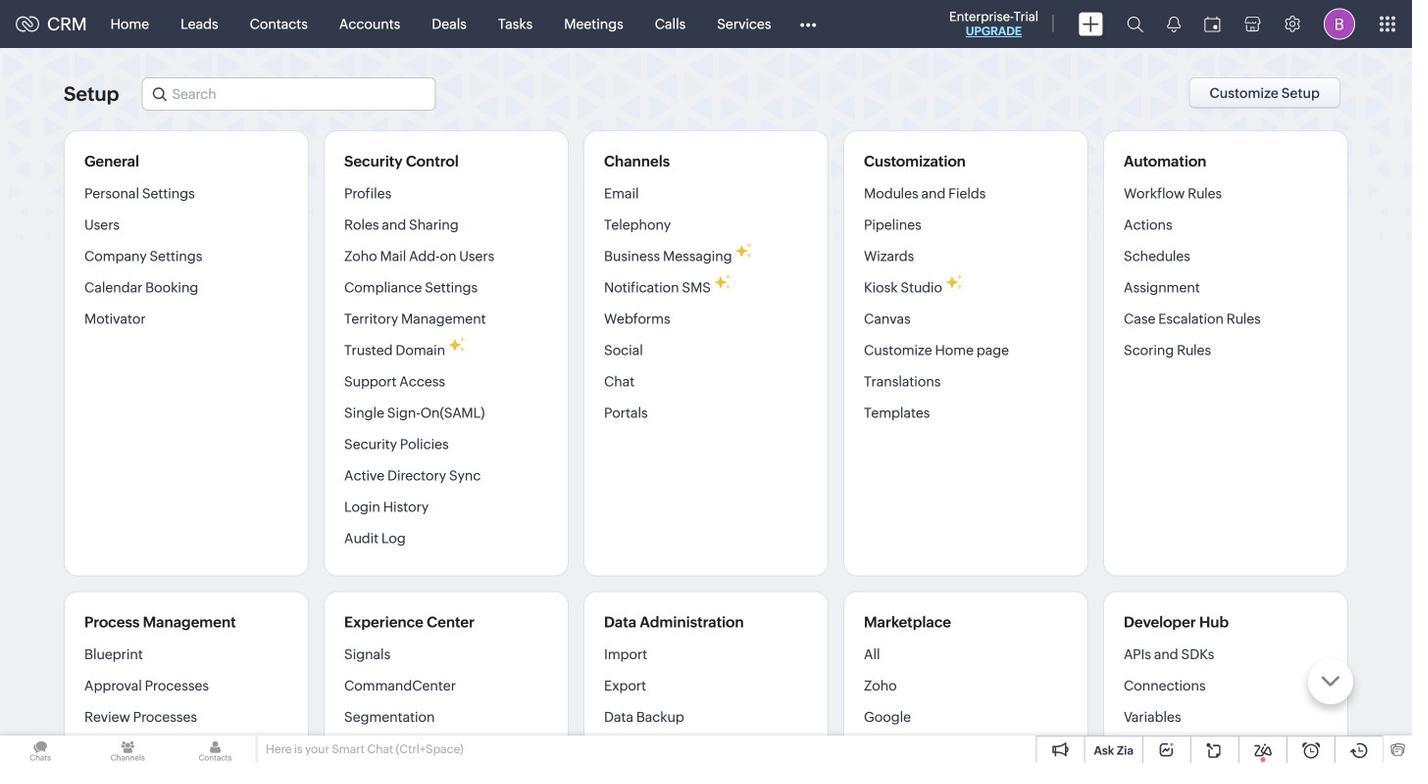 Task type: vqa. For each thing, say whether or not it's contained in the screenshot.
Profile element
yes



Task type: describe. For each thing, give the bounding box(es) containing it.
create menu image
[[1079, 12, 1103, 36]]

channels image
[[87, 736, 168, 764]]

search element
[[1115, 0, 1155, 48]]

profile image
[[1324, 8, 1355, 40]]

chats image
[[0, 736, 81, 764]]

signals element
[[1155, 0, 1192, 48]]

calendar image
[[1204, 16, 1221, 32]]

search image
[[1127, 16, 1143, 32]]

Search text field
[[143, 78, 435, 110]]

contacts image
[[175, 736, 256, 764]]



Task type: locate. For each thing, give the bounding box(es) containing it.
None field
[[142, 77, 436, 111]]

signals image
[[1167, 16, 1181, 32]]

create menu element
[[1067, 0, 1115, 48]]

logo image
[[16, 16, 39, 32]]

profile element
[[1312, 0, 1367, 48]]

Other Modules field
[[787, 8, 829, 40]]



